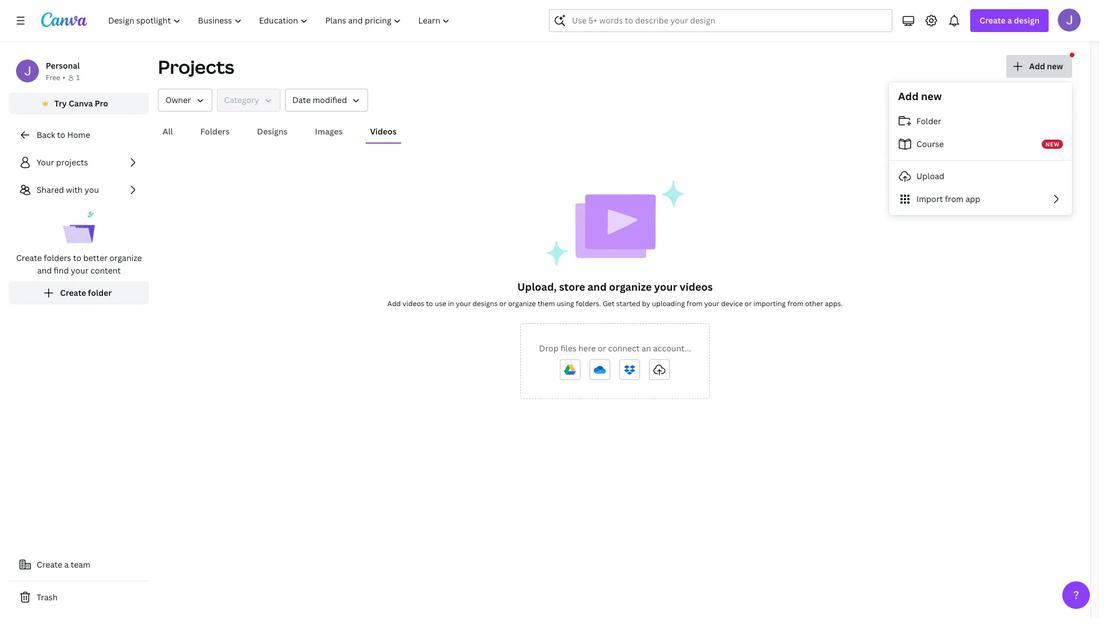Task type: vqa. For each thing, say whether or not it's contained in the screenshot.
THEM
yes



Task type: locate. For each thing, give the bounding box(es) containing it.
shared
[[37, 184, 64, 195]]

your
[[37, 157, 54, 168]]

create down find
[[60, 288, 86, 298]]

shared with you
[[37, 184, 99, 195]]

1 vertical spatial a
[[64, 560, 69, 571]]

create for create folder
[[60, 288, 86, 298]]

a left team
[[64, 560, 69, 571]]

organize up started
[[610, 280, 652, 294]]

0 horizontal spatial a
[[64, 560, 69, 571]]

modified
[[313, 95, 347, 105]]

2 horizontal spatial organize
[[610, 280, 652, 294]]

1 horizontal spatial and
[[588, 280, 607, 294]]

organize
[[110, 253, 142, 264], [610, 280, 652, 294], [509, 299, 536, 309]]

1 horizontal spatial add new
[[1030, 61, 1064, 72]]

or right designs
[[500, 299, 507, 309]]

organize up the content at the left top
[[110, 253, 142, 264]]

import from app
[[917, 194, 981, 205]]

and
[[37, 265, 52, 276], [588, 280, 607, 294]]

2 horizontal spatial from
[[946, 194, 964, 205]]

and up folders.
[[588, 280, 607, 294]]

list
[[9, 151, 149, 305]]

designs
[[473, 299, 498, 309]]

0 horizontal spatial videos
[[403, 299, 425, 309]]

home
[[67, 129, 90, 140]]

import from app button
[[890, 188, 1073, 211]]

a for design
[[1008, 15, 1013, 26]]

to left use
[[426, 299, 433, 309]]

add inside dropdown button
[[1030, 61, 1046, 72]]

add inside upload, store and organize your videos add videos to use in your designs or organize them using folders. get started by uploading from your device or importing from other apps.
[[388, 299, 401, 309]]

importing
[[754, 299, 786, 309]]

create folder button
[[9, 282, 149, 305]]

Category button
[[217, 89, 281, 112]]

0 vertical spatial to
[[57, 129, 65, 140]]

2 horizontal spatial add
[[1030, 61, 1046, 72]]

to
[[57, 129, 65, 140], [73, 253, 81, 264], [426, 299, 433, 309]]

0 vertical spatial a
[[1008, 15, 1013, 26]]

menu
[[890, 110, 1073, 211]]

1 vertical spatial and
[[588, 280, 607, 294]]

or right here
[[598, 343, 607, 354]]

trash link
[[9, 587, 149, 610]]

videos
[[680, 280, 713, 294], [403, 299, 425, 309]]

your right find
[[71, 265, 89, 276]]

0 vertical spatial videos
[[680, 280, 713, 294]]

a left design
[[1008, 15, 1013, 26]]

an
[[642, 343, 652, 354]]

and left find
[[37, 265, 52, 276]]

0 vertical spatial add
[[1030, 61, 1046, 72]]

or
[[500, 299, 507, 309], [745, 299, 752, 309], [598, 343, 607, 354]]

videos left use
[[403, 299, 425, 309]]

organize down upload,
[[509, 299, 536, 309]]

add new inside add new dropdown button
[[1030, 61, 1064, 72]]

create left the 'folders'
[[16, 253, 42, 264]]

videos button
[[366, 121, 401, 143]]

upload,
[[518, 280, 557, 294]]

from
[[946, 194, 964, 205], [687, 299, 703, 309], [788, 299, 804, 309]]

upload, store and organize your videos add videos to use in your designs or organize them using folders. get started by uploading from your device or importing from other apps.
[[388, 280, 843, 309]]

account...
[[654, 343, 692, 354]]

2 horizontal spatial to
[[426, 299, 433, 309]]

your
[[71, 265, 89, 276], [655, 280, 678, 294], [456, 299, 471, 309], [705, 299, 720, 309]]

1 horizontal spatial a
[[1008, 15, 1013, 26]]

from right uploading
[[687, 299, 703, 309]]

drop files here or connect an account...
[[540, 343, 692, 354]]

2 vertical spatial to
[[426, 299, 433, 309]]

create left team
[[37, 560, 62, 571]]

1 vertical spatial to
[[73, 253, 81, 264]]

create
[[980, 15, 1006, 26], [16, 253, 42, 264], [60, 288, 86, 298], [37, 560, 62, 571]]

1 horizontal spatial add
[[899, 89, 919, 103]]

0 horizontal spatial new
[[922, 89, 942, 103]]

apps.
[[826, 299, 843, 309]]

0 vertical spatial add new
[[1030, 61, 1064, 72]]

0 vertical spatial and
[[37, 265, 52, 276]]

add new button
[[1007, 55, 1073, 78]]

add new up folder
[[899, 89, 942, 103]]

your left device
[[705, 299, 720, 309]]

folders
[[201, 126, 230, 137]]

0 horizontal spatial and
[[37, 265, 52, 276]]

add new down design
[[1030, 61, 1064, 72]]

2 vertical spatial add
[[388, 299, 401, 309]]

category
[[224, 95, 259, 105]]

0 horizontal spatial organize
[[110, 253, 142, 264]]

create inside dropdown button
[[980, 15, 1006, 26]]

folder
[[88, 288, 112, 298]]

0 horizontal spatial or
[[500, 299, 507, 309]]

new down the jacob simon icon on the right of the page
[[1048, 61, 1064, 72]]

add new
[[1030, 61, 1064, 72], [899, 89, 942, 103]]

a
[[1008, 15, 1013, 26], [64, 560, 69, 571]]

free
[[46, 73, 60, 82]]

1 horizontal spatial new
[[1048, 61, 1064, 72]]

content
[[90, 265, 121, 276]]

to right back
[[57, 129, 65, 140]]

in
[[448, 299, 454, 309]]

with
[[66, 184, 83, 195]]

to left better
[[73, 253, 81, 264]]

add down design
[[1030, 61, 1046, 72]]

1 horizontal spatial to
[[73, 253, 81, 264]]

trash
[[37, 592, 58, 603]]

upload button
[[890, 165, 1073, 188]]

new
[[1048, 61, 1064, 72], [922, 89, 942, 103]]

back to home link
[[9, 124, 149, 147]]

import
[[917, 194, 944, 205]]

your projects
[[37, 157, 88, 168]]

•
[[63, 73, 65, 82]]

all
[[163, 126, 173, 137]]

0 horizontal spatial add
[[388, 299, 401, 309]]

0 vertical spatial organize
[[110, 253, 142, 264]]

create for create a team
[[37, 560, 62, 571]]

1 horizontal spatial organize
[[509, 299, 536, 309]]

0 vertical spatial new
[[1048, 61, 1064, 72]]

store
[[560, 280, 586, 294]]

your projects link
[[9, 151, 149, 174]]

images
[[315, 126, 343, 137]]

device
[[722, 299, 744, 309]]

back
[[37, 129, 55, 140]]

create folders to better organize and find your content
[[16, 253, 142, 276]]

2 horizontal spatial or
[[745, 299, 752, 309]]

folders.
[[576, 299, 602, 309]]

add up folder
[[899, 89, 919, 103]]

create left design
[[980, 15, 1006, 26]]

from left app
[[946, 194, 964, 205]]

1 vertical spatial add new
[[899, 89, 942, 103]]

by
[[643, 299, 651, 309]]

None search field
[[550, 9, 893, 32]]

drop
[[540, 343, 559, 354]]

get
[[603, 299, 615, 309]]

or right device
[[745, 299, 752, 309]]

add
[[1030, 61, 1046, 72], [899, 89, 919, 103], [388, 299, 401, 309]]

add left use
[[388, 299, 401, 309]]

create inside create folders to better organize and find your content
[[16, 253, 42, 264]]

back to home
[[37, 129, 90, 140]]

top level navigation element
[[101, 9, 460, 32]]

create a team button
[[9, 554, 149, 577]]

videos up uploading
[[680, 280, 713, 294]]

and inside create folders to better organize and find your content
[[37, 265, 52, 276]]

new up folder
[[922, 89, 942, 103]]

a inside dropdown button
[[1008, 15, 1013, 26]]

a inside button
[[64, 560, 69, 571]]

create folder
[[60, 288, 112, 298]]

design
[[1015, 15, 1040, 26]]

from left other
[[788, 299, 804, 309]]

app
[[966, 194, 981, 205]]



Task type: describe. For each thing, give the bounding box(es) containing it.
them
[[538, 299, 555, 309]]

owner
[[166, 95, 191, 105]]

videos
[[370, 126, 397, 137]]

date
[[293, 95, 311, 105]]

shared with you link
[[9, 179, 149, 202]]

better
[[83, 253, 108, 264]]

new
[[1046, 140, 1061, 148]]

upload
[[917, 171, 945, 182]]

try canva pro
[[54, 98, 108, 109]]

1 vertical spatial videos
[[403, 299, 425, 309]]

your inside create folders to better organize and find your content
[[71, 265, 89, 276]]

2 vertical spatial organize
[[509, 299, 536, 309]]

designs
[[257, 126, 288, 137]]

1 vertical spatial add
[[899, 89, 919, 103]]

1 horizontal spatial or
[[598, 343, 607, 354]]

a for team
[[64, 560, 69, 571]]

0 horizontal spatial from
[[687, 299, 703, 309]]

jacob simon image
[[1059, 9, 1082, 32]]

files
[[561, 343, 577, 354]]

create a design button
[[971, 9, 1050, 32]]

folder
[[917, 116, 942, 127]]

new inside dropdown button
[[1048, 61, 1064, 72]]

Owner button
[[158, 89, 212, 112]]

find
[[54, 265, 69, 276]]

connect
[[608, 343, 640, 354]]

1 horizontal spatial videos
[[680, 280, 713, 294]]

personal
[[46, 60, 80, 71]]

your up uploading
[[655, 280, 678, 294]]

and inside upload, store and organize your videos add videos to use in your designs or organize them using folders. get started by uploading from your device or importing from other apps.
[[588, 280, 607, 294]]

images button
[[311, 121, 347, 143]]

free •
[[46, 73, 65, 82]]

folders
[[44, 253, 71, 264]]

from inside button
[[946, 194, 964, 205]]

course
[[917, 139, 945, 150]]

1 horizontal spatial from
[[788, 299, 804, 309]]

all button
[[158, 121, 178, 143]]

create for create folders to better organize and find your content
[[16, 253, 42, 264]]

1 vertical spatial organize
[[610, 280, 652, 294]]

use
[[435, 299, 447, 309]]

here
[[579, 343, 596, 354]]

folders button
[[196, 121, 234, 143]]

1 vertical spatial new
[[922, 89, 942, 103]]

you
[[85, 184, 99, 195]]

projects
[[158, 54, 235, 79]]

0 horizontal spatial to
[[57, 129, 65, 140]]

folder button
[[890, 110, 1073, 133]]

1
[[76, 73, 80, 82]]

canva
[[69, 98, 93, 109]]

menu containing folder
[[890, 110, 1073, 211]]

try canva pro button
[[9, 93, 149, 115]]

using
[[557, 299, 575, 309]]

list containing your projects
[[9, 151, 149, 305]]

started
[[617, 299, 641, 309]]

other
[[806, 299, 824, 309]]

designs button
[[253, 121, 292, 143]]

0 horizontal spatial add new
[[899, 89, 942, 103]]

uploading
[[652, 299, 685, 309]]

to inside upload, store and organize your videos add videos to use in your designs or organize them using folders. get started by uploading from your device or importing from other apps.
[[426, 299, 433, 309]]

team
[[71, 560, 90, 571]]

to inside create folders to better organize and find your content
[[73, 253, 81, 264]]

pro
[[95, 98, 108, 109]]

try
[[54, 98, 67, 109]]

organize inside create folders to better organize and find your content
[[110, 253, 142, 264]]

create for create a design
[[980, 15, 1006, 26]]

create a design
[[980, 15, 1040, 26]]

your right in
[[456, 299, 471, 309]]

date modified
[[293, 95, 347, 105]]

projects
[[56, 157, 88, 168]]

create a team
[[37, 560, 90, 571]]

Search search field
[[573, 10, 870, 32]]

Date modified button
[[285, 89, 368, 112]]



